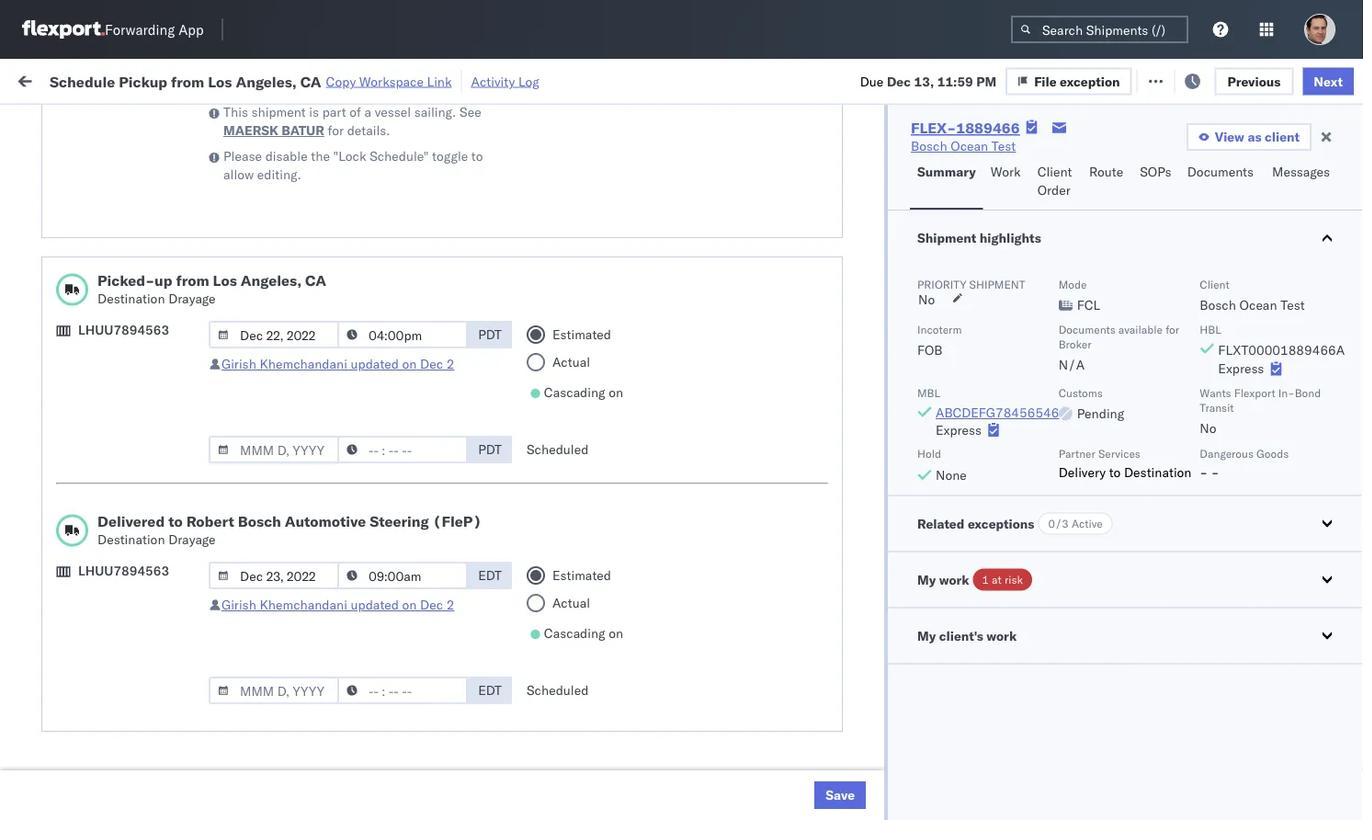 Task type: locate. For each thing, give the bounding box(es) containing it.
1 lhuu7894563, from the top
[[1133, 467, 1228, 483]]

24, up 28,
[[413, 710, 433, 726]]

blocked,
[[225, 114, 271, 128]]

1 vertical spatial updated
[[351, 597, 399, 613]]

girish up rotterdam,
[[222, 597, 256, 613]]

1 vandelay from the left
[[682, 710, 735, 726]]

batur
[[282, 122, 324, 138]]

flex-1846748 down flex-1660288
[[1015, 225, 1111, 241]]

upload customs clearance documents link for 12:00 am pdt, aug 19, 2022
[[42, 173, 261, 210]]

from inside confirm pickup from los angeles, ca
[[136, 498, 163, 514]]

batch action button
[[1233, 66, 1353, 93]]

confirm inside 'confirm delivery' "link"
[[42, 548, 89, 564]]

girish
[[222, 356, 256, 372], [222, 597, 256, 613]]

client inside 'client bosch ocean test incoterm fob'
[[1200, 277, 1230, 291]]

1 horizontal spatial vandelay
[[802, 710, 855, 726]]

sailing.
[[414, 104, 456, 120]]

1 cascading on from the top
[[544, 384, 623, 400]]

save
[[826, 787, 855, 803]]

24, up 12,
[[410, 548, 430, 565]]

appointment up rotterdam,
[[151, 628, 226, 645]]

2 vertical spatial no
[[1200, 420, 1217, 436]]

mbl/mawb
[[1252, 150, 1316, 164]]

mbl
[[918, 386, 941, 399]]

am for pdt,
[[335, 184, 356, 200]]

pickup
[[119, 72, 167, 90], [100, 255, 140, 271], [100, 296, 140, 312], [100, 377, 140, 393], [93, 498, 132, 514], [100, 579, 140, 595], [100, 660, 140, 676], [100, 700, 140, 716]]

2 for steering
[[447, 597, 455, 613]]

lhuu7894563, uetu5238478
[[1133, 467, 1321, 483], [1133, 508, 1321, 524], [1133, 548, 1321, 564]]

from inside schedule pickup from rotterdam, netherlands
[[143, 660, 170, 676]]

filtered by:
[[18, 113, 84, 129]]

1 vertical spatial 23,
[[405, 670, 425, 686]]

at
[[365, 71, 376, 87], [992, 573, 1002, 587]]

1 horizontal spatial consignee
[[887, 589, 948, 605]]

scheduled for picked-up from los angeles, ca
[[527, 441, 589, 457]]

schedule delivery appointment down picked-
[[42, 345, 226, 361]]

ocean fcl
[[563, 225, 627, 241], [563, 306, 627, 322], [563, 346, 627, 362], [563, 387, 627, 403], [563, 427, 627, 443], [563, 468, 627, 484], [563, 589, 627, 605], [563, 629, 627, 645], [563, 670, 627, 686], [563, 710, 627, 726], [563, 751, 627, 767]]

4 ocean fcl from the top
[[563, 387, 627, 403]]

schedule delivery appointment link up confirm pickup from los angeles, ca
[[42, 466, 226, 484]]

girish khemchandani updated on dec 2 button up 11:00
[[222, 356, 455, 372]]

3 -- : -- -- text field from the top
[[337, 677, 468, 704]]

0 vertical spatial 13,
[[914, 73, 934, 89]]

risk
[[380, 71, 401, 87], [1005, 573, 1023, 587]]

0 vertical spatial edt
[[478, 567, 502, 583]]

flex-1893174 button
[[986, 584, 1114, 610], [986, 584, 1114, 610]]

1 8:30 from the top
[[296, 670, 324, 686]]

1 lhuu7894563 from the top
[[78, 322, 169, 338]]

1 vertical spatial 13,
[[417, 468, 437, 484]]

girish khemchandani updated on dec 2 up 11:00
[[222, 356, 455, 372]]

0 vertical spatial 2130387
[[1055, 629, 1111, 645]]

1 upload customs clearance documents from the top
[[42, 174, 201, 209]]

test123456 down ymluw236679313
[[1252, 225, 1330, 241]]

route
[[1089, 164, 1124, 180]]

client up order
[[1038, 164, 1072, 180]]

progress
[[287, 114, 333, 128]]

mbl/mawb numbers
[[1252, 150, 1364, 164]]

consignee up client's
[[887, 589, 948, 605]]

schedule delivery appointment button up picked-
[[42, 223, 226, 243]]

upload customs clearance documents link down schedule pickup from rotterdam, netherlands button
[[42, 740, 261, 776]]

2 resize handle column header from the left
[[467, 143, 489, 820]]

1 vertical spatial risk
[[1005, 573, 1023, 587]]

6 ceau7522281, hlxu6269489, hlxu8 from the top
[[1133, 427, 1364, 443]]

2 vertical spatial upload
[[42, 741, 84, 757]]

vandelay west
[[802, 710, 888, 726]]

4 schedule pickup from los angeles, ca link from the top
[[42, 578, 261, 615]]

work
[[200, 71, 232, 87], [991, 164, 1021, 180]]

0 vertical spatial girish khemchandani updated on dec 2
[[222, 356, 455, 372]]

appointment for 4th schedule delivery appointment link from the top of the page
[[151, 628, 226, 645]]

picked-
[[97, 271, 155, 290]]

schedule pickup from los angeles, ca for schedule pickup from los angeles, ca link associated with fifth schedule pickup from los angeles, ca button from the bottom
[[42, 255, 248, 290]]

1 vertical spatial lhuu7894563,
[[1133, 508, 1228, 524]]

updated down -- : -- -- text field
[[351, 597, 399, 613]]

3 schedule pickup from los angeles, ca from the top
[[42, 377, 248, 411]]

0 vertical spatial client
[[1038, 164, 1072, 180]]

1 vertical spatial flex-2130387
[[1015, 670, 1111, 686]]

1 vertical spatial express
[[936, 422, 982, 438]]

0 vertical spatial scheduled
[[527, 441, 589, 457]]

23, left the (flep)
[[409, 508, 429, 524]]

0 vertical spatial upload customs clearance documents
[[42, 174, 201, 209]]

flex-1846748 down highlights
[[1015, 265, 1111, 281]]

confirm inside confirm pickup from los angeles, ca
[[42, 498, 89, 514]]

0 horizontal spatial 13,
[[417, 468, 437, 484]]

1 vertical spatial destination
[[1124, 464, 1192, 480]]

flex-1846748 down n/a
[[1015, 387, 1111, 403]]

my left client's
[[918, 628, 936, 644]]

2 updated from the top
[[351, 597, 399, 613]]

integration down bookings
[[802, 629, 865, 645]]

abcdefg7845654 for 6:00 am pst, dec 24, 2022
[[1252, 548, 1364, 565]]

1 ocean fcl from the top
[[563, 225, 627, 241]]

jan left 28,
[[382, 751, 402, 767]]

appointment up up
[[151, 224, 226, 240]]

0 vertical spatial girish
[[222, 356, 256, 372]]

1 vertical spatial 8:30
[[296, 751, 324, 767]]

appointment for 3rd schedule delivery appointment link
[[151, 467, 226, 483]]

0 vertical spatial cascading on
[[544, 384, 623, 400]]

schedule delivery appointment button up confirm pickup from los angeles, ca
[[42, 466, 226, 486]]

my work left 1
[[918, 571, 970, 588]]

1 appointment from the top
[[151, 224, 226, 240]]

0/3
[[1049, 517, 1069, 531]]

girish khemchandani updated on dec 2 down the 6:00
[[222, 597, 455, 613]]

3 schedule delivery appointment link from the top
[[42, 466, 226, 484]]

cascading on for delivered to robert bosch automotive steering (flep)
[[544, 625, 623, 641]]

1 vertical spatial actual
[[553, 595, 590, 611]]

shipment up maersk batur link
[[252, 104, 306, 120]]

1 horizontal spatial 13,
[[914, 73, 934, 89]]

flex-1846748 button
[[986, 220, 1114, 246], [986, 220, 1114, 246], [986, 261, 1114, 286], [986, 261, 1114, 286], [986, 301, 1114, 327], [986, 301, 1114, 327], [986, 342, 1114, 367], [986, 342, 1114, 367], [986, 382, 1114, 408], [986, 382, 1114, 408], [986, 422, 1114, 448], [986, 422, 1114, 448]]

work,
[[193, 114, 222, 128]]

as
[[1248, 129, 1262, 145]]

0 vertical spatial actual
[[553, 354, 590, 370]]

test123456 up the in-
[[1252, 346, 1330, 362]]

1 horizontal spatial client
[[1200, 277, 1230, 291]]

express for hbl
[[1219, 360, 1264, 377]]

0 vertical spatial my work
[[18, 67, 100, 92]]

appointment for first schedule delivery appointment link from the top of the page
[[151, 224, 226, 240]]

2 confirm from the top
[[42, 548, 89, 564]]

destination down picked-
[[97, 291, 165, 307]]

no down priority
[[919, 291, 935, 308]]

previous button
[[1215, 67, 1294, 95]]

pst, down 11:59 pm pst, jan 24, 2023
[[350, 751, 379, 767]]

appointment up robert
[[151, 467, 226, 483]]

1 vertical spatial am
[[327, 548, 348, 565]]

at for 778
[[365, 71, 376, 87]]

2 ceau7522281, from the top
[[1133, 265, 1227, 281]]

ocean fcl for schedule pickup from rotterdam, netherlands button
[[563, 670, 627, 686]]

mmm d, yyyy text field for ca -- : -- -- text box
[[209, 436, 339, 463]]

pst, up 6:00 am pst, dec 24, 2022
[[350, 508, 379, 524]]

2 lhuu7894563, from the top
[[1133, 508, 1228, 524]]

8,
[[417, 427, 429, 443]]

risk up vessel
[[380, 71, 401, 87]]

1 vertical spatial work
[[991, 164, 1021, 180]]

schedule delivery appointment link up picked-
[[42, 223, 226, 241]]

4 schedule delivery appointment button from the top
[[42, 628, 226, 648]]

1 hlxu8 from the top
[[1328, 224, 1364, 240]]

Search Shipments (/) text field
[[1011, 16, 1189, 43]]

khemchandani down the 6:00
[[260, 597, 347, 613]]

dec down steering
[[383, 548, 407, 565]]

0 vertical spatial upload
[[42, 174, 84, 190]]

upload customs clearance documents link for 11:00 pm pst, nov 8, 2022
[[42, 416, 261, 453]]

0 vertical spatial lhuu7894563
[[78, 322, 169, 338]]

0 horizontal spatial risk
[[380, 71, 401, 87]]

3 abcdefg7845654 from the top
[[1252, 548, 1364, 565]]

0 vertical spatial pdt
[[478, 326, 502, 342]]

clearance for 12:00 am pdt, aug 19, 2022
[[142, 174, 201, 190]]

0 vertical spatial 8:30
[[296, 670, 324, 686]]

to
[[472, 148, 483, 164], [1109, 464, 1121, 480], [168, 512, 183, 531]]

test123456 for second schedule delivery appointment link from the top of the page
[[1252, 346, 1330, 362]]

pickup for 4th schedule pickup from los angeles, ca button from the bottom
[[100, 296, 140, 312]]

nov for second schedule delivery appointment link from the top of the page
[[391, 346, 415, 362]]

2 vertical spatial work
[[987, 628, 1017, 644]]

edt
[[478, 567, 502, 583], [478, 682, 502, 698]]

1 vertical spatial 2
[[447, 597, 455, 613]]

client inside button
[[1038, 164, 1072, 180]]

pst, for 8:30 pm pst, jan 23, 2023
[[350, 670, 379, 686]]

drayage down robert
[[168, 531, 216, 548]]

0 vertical spatial estimated
[[553, 326, 611, 342]]

lagerfeld
[[986, 629, 1041, 645], [986, 670, 1041, 686], [986, 751, 1041, 767], [986, 791, 1041, 807]]

confirm down confirm pickup from los angeles, ca
[[42, 548, 89, 564]]

pst, down 6:00 am pst, dec 24, 2022
[[358, 589, 387, 605]]

23, up 11:59 pm pst, jan 24, 2023
[[405, 670, 425, 686]]

cascading for delivered to robert bosch automotive steering (flep)
[[544, 625, 606, 641]]

this shipment is part of a vessel sailing. see maersk batur for details.
[[223, 104, 481, 138]]

schedule pickup from los angeles, ca link for first schedule pickup from los angeles, ca button from the bottom of the page
[[42, 699, 261, 736]]

shipment down highlights
[[970, 277, 1026, 291]]

ocean fcl for second schedule delivery appointment button from the top
[[563, 346, 627, 362]]

shipment inside this shipment is part of a vessel sailing. see maersk batur for details.
[[252, 104, 306, 120]]

delivery inside "link"
[[93, 548, 140, 564]]

0 horizontal spatial client
[[1038, 164, 1072, 180]]

0 vertical spatial work
[[200, 71, 232, 87]]

1 schedule delivery appointment from the top
[[42, 224, 226, 240]]

ceau7522281, hlxu6269489, hlxu8
[[1133, 224, 1364, 240], [1133, 265, 1364, 281], [1133, 305, 1364, 321], [1133, 346, 1364, 362], [1133, 386, 1364, 402], [1133, 427, 1364, 443]]

schedule delivery appointment button
[[42, 223, 226, 243], [42, 344, 226, 365], [42, 466, 226, 486], [42, 628, 226, 648]]

jan for 24,
[[390, 710, 410, 726]]

delivery for first schedule delivery appointment button from the bottom
[[100, 628, 147, 645]]

nov for first schedule delivery appointment link from the top of the page
[[391, 225, 415, 241]]

pst, for 8:30 pm pst, jan 28, 2023
[[350, 751, 379, 767]]

to left robert
[[168, 512, 183, 531]]

7 ocean fcl from the top
[[563, 589, 627, 605]]

0/3 active
[[1049, 517, 1103, 531]]

file
[[1050, 71, 1073, 87], [1034, 73, 1057, 89]]

filtered
[[18, 113, 63, 129]]

2023 down 8:30 pm pst, jan 23, 2023
[[436, 710, 468, 726]]

2 vertical spatial to
[[168, 512, 183, 531]]

schedule pickup from los angeles, ca link for fifth schedule pickup from los angeles, ca button from the bottom
[[42, 254, 261, 291]]

shipment
[[918, 230, 977, 246]]

1 horizontal spatial for
[[328, 122, 344, 138]]

jan for 12,
[[390, 589, 410, 605]]

ocean inside bosch ocean test link
[[951, 138, 989, 154]]

12:00 am pdt, aug 19, 2022
[[296, 184, 474, 200]]

pickup for fifth schedule pickup from los angeles, ca button from the bottom
[[100, 255, 140, 271]]

1 girish khemchandani updated on dec 2 button from the top
[[222, 356, 455, 372]]

pickup inside schedule pickup from rotterdam, netherlands
[[100, 660, 140, 676]]

2130387 down 1893174
[[1055, 629, 1111, 645]]

2 pdt from the top
[[478, 441, 502, 457]]

file exception
[[1050, 71, 1136, 87], [1034, 73, 1120, 89]]

schedule pickup from los angeles, ca for 3rd schedule pickup from los angeles, ca button schedule pickup from los angeles, ca link
[[42, 377, 248, 411]]

nov for schedule pickup from los angeles, ca link associated with fifth schedule pickup from los angeles, ca button from the bottom
[[391, 265, 415, 281]]

0 vertical spatial girish khemchandani updated on dec 2 button
[[222, 356, 455, 372]]

1 11:59 pm pdt, nov 4, 2022 from the top
[[296, 225, 465, 241]]

upload customs clearance documents down schedule pickup from rotterdam, netherlands
[[42, 741, 201, 775]]

flex-2130387 down flex-1893174
[[1015, 629, 1111, 645]]

editing.
[[257, 166, 301, 183]]

1 schedule delivery appointment link from the top
[[42, 223, 226, 241]]

no inside "wants flexport in-bond transit no"
[[1200, 420, 1217, 436]]

-- : -- -- text field
[[337, 321, 468, 348], [337, 436, 468, 463], [337, 677, 468, 704]]

2023 for 11:59 pm pst, jan 12, 2023
[[436, 589, 468, 605]]

consignee down search work text field
[[802, 150, 855, 164]]

4 appointment from the top
[[151, 628, 226, 645]]

-
[[1200, 464, 1208, 480], [1211, 464, 1219, 480], [948, 629, 956, 645], [948, 670, 956, 686], [948, 751, 956, 767], [948, 791, 956, 807]]

resize handle column header
[[263, 143, 285, 820], [467, 143, 489, 820], [531, 143, 553, 820], [651, 143, 673, 820], [770, 143, 793, 820], [954, 143, 976, 820], [1101, 143, 1124, 820], [1221, 143, 1243, 820], [1330, 143, 1352, 820]]

estimated
[[553, 326, 611, 342], [553, 567, 611, 583]]

4 schedule delivery appointment from the top
[[42, 628, 226, 645]]

1 vertical spatial confirm
[[42, 548, 89, 564]]

maersk batur link
[[223, 121, 324, 140]]

integration up "save"
[[802, 751, 865, 767]]

upload for 11:00 pm pst, nov 8, 2022
[[42, 417, 84, 433]]

to right toggle
[[472, 148, 483, 164]]

am for pst,
[[327, 548, 348, 565]]

consignee
[[802, 150, 855, 164], [887, 589, 948, 605]]

delivery down delivered
[[93, 548, 140, 564]]

0 horizontal spatial vandelay
[[682, 710, 735, 726]]

1 vertical spatial pdt
[[478, 441, 502, 457]]

edt for steering's -- : -- -- text box
[[478, 682, 502, 698]]

0 vertical spatial 23,
[[409, 508, 429, 524]]

2023 right 28,
[[429, 751, 460, 767]]

1 vertical spatial scheduled
[[527, 682, 589, 698]]

destination inside partner services delivery to destination dangerous goods - -
[[1124, 464, 1192, 480]]

1 horizontal spatial at
[[992, 573, 1002, 587]]

1 cascading from the top
[[544, 384, 606, 400]]

3 schedule pickup from los angeles, ca link from the top
[[42, 376, 261, 412]]

0 horizontal spatial work
[[53, 67, 100, 92]]

flex-1846748 up pending
[[1015, 346, 1111, 362]]

2 horizontal spatial for
[[1166, 322, 1180, 336]]

10 ocean fcl from the top
[[563, 710, 627, 726]]

upload
[[42, 174, 84, 190], [42, 417, 84, 433], [42, 741, 84, 757]]

at right the 778
[[365, 71, 376, 87]]

numbers
[[1319, 150, 1364, 164], [1133, 158, 1178, 171]]

lhuu7894563 down picked-
[[78, 322, 169, 338]]

am right the 6:00
[[327, 548, 348, 565]]

pm for second schedule delivery appointment link from the top of the page
[[335, 346, 355, 362]]

express up hold in the right of the page
[[936, 422, 982, 438]]

"lock
[[333, 148, 366, 164]]

2023 up 11:59 pm pst, jan 24, 2023
[[429, 670, 460, 686]]

test123456 up flxt00001889466a
[[1252, 306, 1330, 322]]

ocean fcl for third schedule delivery appointment button from the top of the page
[[563, 468, 627, 484]]

1 integration test account - karl lagerfeld from the top
[[802, 629, 1041, 645]]

my work up filtered by:
[[18, 67, 100, 92]]

2 account from the top
[[896, 670, 945, 686]]

13, down 8,
[[417, 468, 437, 484]]

khemchandani up 11:00
[[260, 356, 347, 372]]

express up flexport
[[1219, 360, 1264, 377]]

am down please disable the "lock schedule" toggle to allow editing.
[[335, 184, 356, 200]]

2 appointment from the top
[[151, 345, 226, 361]]

schedule pickup from los angeles, ca for 4th schedule pickup from los angeles, ca button from the bottom's schedule pickup from los angeles, ca link
[[42, 296, 248, 330]]

pickup for the confirm pickup from los angeles, ca button
[[93, 498, 132, 514]]

1 vertical spatial 2130387
[[1055, 670, 1111, 686]]

delivery for second schedule delivery appointment button from the top
[[100, 345, 147, 361]]

1 hlxu6269489, from the top
[[1230, 224, 1325, 240]]

pm for first schedule delivery appointment link from the top of the page
[[335, 225, 355, 241]]

3 uetu5238478 from the top
[[1231, 548, 1321, 564]]

2023 for 11:59 pm pst, jan 24, 2023
[[436, 710, 468, 726]]

schedule delivery appointment
[[42, 224, 226, 240], [42, 345, 226, 361], [42, 467, 226, 483], [42, 628, 226, 645]]

2 khemchandani from the top
[[260, 597, 347, 613]]

0 vertical spatial abcdefg7845654
[[1252, 468, 1364, 484]]

0 vertical spatial clearance
[[142, 174, 201, 190]]

schedule pickup from los angeles, ca link for 4th schedule pickup from los angeles, ca button from the bottom
[[42, 295, 261, 331]]

1 vertical spatial cascading
[[544, 625, 606, 641]]

2 flex-1846748 from the top
[[1015, 265, 1111, 281]]

confirm up confirm delivery
[[42, 498, 89, 514]]

11:59 pm pst, dec 13, 2022
[[296, 468, 472, 484]]

-- : -- -- text field
[[337, 562, 468, 589]]

work left 1
[[939, 571, 970, 588]]

test inside 'client bosch ocean test incoterm fob'
[[1281, 297, 1305, 313]]

1 vertical spatial shipment
[[970, 277, 1026, 291]]

2 girish khemchandani updated on dec 2 button from the top
[[222, 597, 455, 613]]

destination inside "delivered to robert bosch automotive steering (flep) destination drayage"
[[97, 531, 165, 548]]

updated for steering
[[351, 597, 399, 613]]

pm for fourth schedule pickup from los angeles, ca button from the top schedule pickup from los angeles, ca link
[[335, 589, 355, 605]]

11:59 pm pst, jan 12, 2023
[[296, 589, 468, 605]]

destination down delivered
[[97, 531, 165, 548]]

3 appointment from the top
[[151, 467, 226, 483]]

1 vertical spatial abcdefg7845654
[[1252, 508, 1364, 524]]

0 vertical spatial to
[[472, 148, 483, 164]]

2 actual from the top
[[553, 595, 590, 611]]

dec up 8,
[[420, 356, 443, 372]]

test123456 for 4th schedule pickup from los angeles, ca button from the bottom's schedule pickup from los angeles, ca link
[[1252, 306, 1330, 322]]

0 vertical spatial upload customs clearance documents button
[[42, 173, 261, 212]]

0 vertical spatial express
[[1219, 360, 1264, 377]]

upload customs clearance documents for 11:00
[[42, 417, 201, 451]]

cascading on
[[544, 384, 623, 400], [544, 625, 623, 641]]

5 schedule pickup from los angeles, ca link from the top
[[42, 699, 261, 736]]

0 horizontal spatial at
[[365, 71, 376, 87]]

MMM D, YYYY text field
[[209, 321, 339, 348], [209, 436, 339, 463], [209, 562, 339, 589], [209, 677, 339, 704]]

in-
[[1279, 386, 1295, 399]]

lhuu7894563
[[78, 322, 169, 338], [78, 563, 169, 579]]

summary
[[918, 164, 976, 180]]

jan up 28,
[[390, 710, 410, 726]]

2 abcdefg7845654 from the top
[[1252, 508, 1364, 524]]

1 vertical spatial maeu9408431
[[1252, 670, 1345, 686]]

of
[[350, 104, 361, 120]]

to down services at the right bottom of page
[[1109, 464, 1121, 480]]

updated
[[351, 356, 399, 372], [351, 597, 399, 613]]

scheduled for delivered to robert bosch automotive steering (flep)
[[527, 682, 589, 698]]

my up filtered
[[18, 67, 48, 92]]

0 vertical spatial -- : -- -- text field
[[337, 321, 468, 348]]

appointment
[[151, 224, 226, 240], [151, 345, 226, 361], [151, 467, 226, 483], [151, 628, 226, 645]]

schedule pickup from los angeles, ca link for 3rd schedule pickup from los angeles, ca button
[[42, 376, 261, 412]]

schedule delivery appointment link down picked-
[[42, 344, 226, 363]]

24, for 2022
[[410, 548, 430, 565]]

schedule delivery appointment up picked-
[[42, 224, 226, 240]]

hbl
[[1200, 322, 1222, 336]]

2 clearance from the top
[[142, 417, 201, 433]]

pst, for 11:59 pm pst, jan 12, 2023
[[358, 589, 387, 605]]

at right 1
[[992, 573, 1002, 587]]

2 flex-2130387 from the top
[[1015, 670, 1111, 686]]

2 vertical spatial my
[[918, 628, 936, 644]]

schedule delivery appointment up schedule pickup from rotterdam, netherlands
[[42, 628, 226, 645]]

1 vertical spatial clearance
[[142, 417, 201, 433]]

1 khemchandani from the top
[[260, 356, 347, 372]]

for down "part"
[[328, 122, 344, 138]]

4 integration test account - karl lagerfeld from the top
[[802, 791, 1041, 807]]

2 test123456 from the top
[[1252, 306, 1330, 322]]

0 vertical spatial lhuu7894563,
[[1133, 467, 1228, 483]]

broker
[[1059, 337, 1092, 351]]

lhuu7894563,
[[1133, 467, 1228, 483], [1133, 508, 1228, 524], [1133, 548, 1228, 564]]

0 horizontal spatial consignee
[[802, 150, 855, 164]]

0 horizontal spatial to
[[168, 512, 183, 531]]

2 schedule pickup from los angeles, ca link from the top
[[42, 295, 261, 331]]

1 abcdefg7845654 from the top
[[1252, 468, 1364, 484]]

test123456 up goods
[[1252, 427, 1330, 443]]

8:30 up 11:59 pm pst, jan 24, 2023
[[296, 670, 324, 686]]

0 vertical spatial cascading
[[544, 384, 606, 400]]

1 flex-2130387 from the top
[[1015, 629, 1111, 645]]

0 vertical spatial 2
[[447, 356, 455, 372]]

abcdefg7845654
[[1252, 468, 1364, 484], [1252, 508, 1364, 524], [1252, 548, 1364, 565]]

work right client's
[[987, 628, 1017, 644]]

1660288
[[1055, 184, 1111, 200]]

1 upload customs clearance documents button from the top
[[42, 173, 261, 212]]

1 horizontal spatial express
[[1219, 360, 1264, 377]]

0 vertical spatial am
[[335, 184, 356, 200]]

5 schedule pickup from los angeles, ca button from the top
[[42, 699, 261, 738]]

confirm pickup from los angeles, ca
[[42, 498, 240, 532]]

4 mmm d, yyyy text field from the top
[[209, 677, 339, 704]]

work inside button
[[200, 71, 232, 87]]

1 mmm d, yyyy text field from the top
[[209, 321, 339, 348]]

updated up 11:00 pm pst, nov 8, 2022
[[351, 356, 399, 372]]

upload customs clearance documents button down workitem button
[[42, 173, 261, 212]]

for left the work,
[[175, 114, 190, 128]]

abcdefg7845654 for 11:59 pm pst, dec 13, 2022
[[1252, 468, 1364, 484]]

4 resize handle column header from the left
[[651, 143, 673, 820]]

please disable the "lock schedule" toggle to allow editing.
[[223, 148, 483, 183]]

snoozed : no
[[380, 114, 446, 128]]

2 vertical spatial clearance
[[142, 741, 201, 757]]

schedule pickup from los angeles, ca button
[[42, 254, 261, 293], [42, 295, 261, 333], [42, 376, 261, 414], [42, 578, 261, 616], [42, 699, 261, 738]]

2 drayage from the top
[[168, 531, 216, 548]]

workspace
[[359, 73, 424, 89]]

bosch inside 'client bosch ocean test incoterm fob'
[[1200, 297, 1237, 313]]

3 lagerfeld from the top
[[986, 751, 1041, 767]]

(3)
[[298, 71, 322, 87]]

client order
[[1038, 164, 1072, 198]]

integration
[[802, 629, 865, 645], [802, 670, 865, 686], [802, 751, 865, 767], [802, 791, 865, 807]]

schedule delivery appointment button up schedule pickup from rotterdam, netherlands
[[42, 628, 226, 648]]

for inside documents available for broker n/a
[[1166, 322, 1180, 336]]

flxt00001889466a
[[1219, 342, 1345, 358]]

1 vertical spatial girish
[[222, 597, 256, 613]]

in
[[274, 114, 284, 128]]

lhuu7894563, for 11:59 pm pst, dec 13, 2022
[[1133, 467, 1228, 483]]

no right :
[[431, 114, 446, 128]]

client for order
[[1038, 164, 1072, 180]]

upload customs clearance documents button for 11:00 pm pst, nov 8, 2022
[[42, 416, 261, 455]]

0 horizontal spatial shipment
[[252, 104, 306, 120]]

karl
[[959, 629, 983, 645], [959, 670, 983, 686], [959, 751, 983, 767], [959, 791, 983, 807]]

mmm d, yyyy text field up the 4:00 at the left bottom of the page
[[209, 436, 339, 463]]

0 vertical spatial shipment
[[252, 104, 306, 120]]

pst, for 11:59 pm pst, dec 13, 2022
[[358, 468, 387, 484]]

Search Work text field
[[746, 66, 946, 93]]

1 vertical spatial khemchandani
[[260, 597, 347, 613]]

2023 right 12,
[[436, 589, 468, 605]]

pm for schedule pickup from los angeles, ca link related to first schedule pickup from los angeles, ca button from the bottom of the page
[[335, 710, 355, 726]]

ceau7522281, for schedule pickup from los angeles, ca link associated with fifth schedule pickup from los angeles, ca button from the bottom
[[1133, 265, 1227, 281]]

2 mmm d, yyyy text field from the top
[[209, 436, 339, 463]]

clearance
[[142, 174, 201, 190], [142, 417, 201, 433], [142, 741, 201, 757]]

1 upload customs clearance documents link from the top
[[42, 173, 261, 210]]

4 ceau7522281, from the top
[[1133, 346, 1227, 362]]

angeles, inside confirm pickup from los angeles, ca
[[190, 498, 240, 514]]

5 ocean fcl from the top
[[563, 427, 627, 443]]

1 -- : -- -- text field from the top
[[337, 321, 468, 348]]

0 vertical spatial flex-2130387
[[1015, 629, 1111, 645]]

upload customs clearance documents link up confirm pickup from los angeles, ca link
[[42, 416, 261, 453]]

pst, down 11:00 pm pst, nov 8, 2022
[[358, 468, 387, 484]]

mmm d, yyyy text field for steering's -- : -- -- text box
[[209, 677, 339, 704]]

jan up 11:59 pm pst, jan 24, 2023
[[382, 670, 402, 686]]

3 schedule delivery appointment button from the top
[[42, 466, 226, 486]]

mmm d, yyyy text field down "delivered to robert bosch automotive steering (flep) destination drayage"
[[209, 562, 339, 589]]

0 vertical spatial khemchandani
[[260, 356, 347, 372]]

delivery up schedule pickup from rotterdam, netherlands
[[100, 628, 147, 645]]

8:30 for 8:30 pm pst, jan 28, 2023
[[296, 751, 324, 767]]

2 vertical spatial lhuu7894563, uetu5238478
[[1133, 548, 1321, 564]]

pst, up 11:59 pm pst, dec 13, 2022
[[358, 427, 387, 443]]

2 vertical spatial uetu5238478
[[1231, 548, 1321, 564]]

2 vertical spatial upload customs clearance documents
[[42, 741, 201, 775]]

work up by:
[[53, 67, 100, 92]]

batch
[[1261, 71, 1297, 87]]

2 vertical spatial abcdefg7845654
[[1252, 548, 1364, 565]]

6 1846748 from the top
[[1055, 427, 1111, 443]]

6 resize handle column header from the left
[[954, 143, 976, 820]]

flex-1846748 up partner
[[1015, 427, 1111, 443]]

uetu5238478 for 4:00 pm pst, dec 23, 2022
[[1231, 508, 1321, 524]]

0 vertical spatial at
[[365, 71, 376, 87]]

flex-
[[911, 119, 956, 137], [1015, 184, 1055, 200], [1015, 225, 1055, 241], [1015, 265, 1055, 281], [1015, 306, 1055, 322], [1015, 346, 1055, 362], [1015, 387, 1055, 403], [1015, 427, 1055, 443], [1015, 468, 1055, 484], [1015, 508, 1055, 524], [1015, 548, 1055, 565], [1015, 589, 1055, 605], [1015, 629, 1055, 645], [1015, 670, 1055, 686]]

customs
[[87, 174, 139, 190], [1059, 386, 1103, 399], [87, 417, 139, 433], [87, 741, 139, 757]]

1 horizontal spatial to
[[472, 148, 483, 164]]

pickup inside confirm pickup from los angeles, ca
[[93, 498, 132, 514]]

my up bookings test consignee
[[918, 571, 936, 588]]

2 horizontal spatial work
[[987, 628, 1017, 644]]

west
[[858, 710, 888, 726]]

2 schedule pickup from los angeles, ca from the top
[[42, 296, 248, 330]]

0 vertical spatial risk
[[380, 71, 401, 87]]

9 ocean fcl from the top
[[563, 670, 627, 686]]

4 schedule pickup from los angeles, ca from the top
[[42, 579, 248, 613]]

ca inside picked-up from los angeles, ca destination drayage
[[305, 271, 326, 290]]

numbers inside container numbers
[[1133, 158, 1178, 171]]

1 vertical spatial -- : -- -- text field
[[337, 436, 468, 463]]

lhuu7894563 down delivered
[[78, 563, 169, 579]]

1 vertical spatial lhuu7894563, uetu5238478
[[1133, 508, 1321, 524]]

pm for 3rd schedule delivery appointment link
[[335, 468, 355, 484]]

2 upload from the top
[[42, 417, 84, 433]]

0 vertical spatial maeu9408431
[[1252, 629, 1345, 645]]

priority
[[918, 277, 967, 291]]

4 hlxu8 from the top
[[1328, 346, 1364, 362]]

pickup for schedule pickup from rotterdam, netherlands button
[[100, 660, 140, 676]]

0 vertical spatial destination
[[97, 291, 165, 307]]

transit
[[1200, 400, 1234, 414]]

1 vertical spatial cascading on
[[544, 625, 623, 641]]

upload customs clearance documents link down workitem button
[[42, 173, 261, 210]]

2 schedule pickup from los angeles, ca button from the top
[[42, 295, 261, 333]]

0 vertical spatial upload customs clearance documents link
[[42, 173, 261, 210]]

nov for 4th schedule pickup from los angeles, ca button from the bottom's schedule pickup from los angeles, ca link
[[391, 306, 415, 322]]

3 upload from the top
[[42, 741, 84, 757]]

girish for los
[[222, 356, 256, 372]]

mmm d, yyyy text field down rotterdam,
[[209, 677, 339, 704]]

link
[[427, 73, 452, 89]]

ocean fcl for upload customs clearance documents button corresponding to 11:00 pm pst, nov 8, 2022
[[563, 427, 627, 443]]

1 vertical spatial lhuu7894563
[[78, 563, 169, 579]]

1 ceau7522281, from the top
[[1133, 224, 1227, 240]]



Task type: vqa. For each thing, say whether or not it's contained in the screenshot.


Task type: describe. For each thing, give the bounding box(es) containing it.
schedule"
[[370, 148, 429, 164]]

1893174
[[1055, 589, 1111, 605]]

girish for bosch
[[222, 597, 256, 613]]

schedule inside schedule pickup from rotterdam, netherlands
[[42, 660, 97, 676]]

197
[[422, 71, 446, 87]]

flex
[[986, 150, 1006, 164]]

4 karl from the top
[[959, 791, 983, 807]]

upload customs clearance documents button for 12:00 am pdt, aug 19, 2022
[[42, 173, 261, 212]]

2 integration test account - karl lagerfeld from the top
[[802, 670, 1041, 686]]

incoterm
[[918, 322, 962, 336]]

1 vertical spatial work
[[939, 571, 970, 588]]

deadline
[[296, 150, 341, 164]]

container
[[1133, 143, 1182, 157]]

23, for jan
[[405, 670, 425, 686]]

confirm pickup from los angeles, ca link
[[42, 497, 261, 534]]

2 maeu9408431 from the top
[[1252, 670, 1345, 686]]

pickup for fourth schedule pickup from los angeles, ca button from the top
[[100, 579, 140, 595]]

confirm for confirm delivery
[[42, 548, 89, 564]]

uetu5238478 for 11:59 pm pst, dec 13, 2022
[[1231, 467, 1321, 483]]

route button
[[1082, 155, 1133, 210]]

5 hlxu8 from the top
[[1328, 386, 1364, 402]]

pst, for 11:00 pm pst, nov 8, 2022
[[358, 427, 387, 443]]

schedule pickup from los angeles, ca link for fourth schedule pickup from los angeles, ca button from the top
[[42, 578, 261, 615]]

girish khemchandani updated on dec 2 button for steering
[[222, 597, 455, 613]]

highlights
[[980, 230, 1042, 246]]

pst, for 4:00 pm pst, dec 23, 2022
[[350, 508, 379, 524]]

file up flex id button
[[1034, 73, 1057, 89]]

n/a
[[1059, 357, 1085, 373]]

client bosch ocean test incoterm fob
[[918, 277, 1305, 358]]

work inside "button"
[[991, 164, 1021, 180]]

4 11:59 pm pdt, nov 4, 2022 from the top
[[296, 346, 465, 362]]

23, for dec
[[409, 508, 429, 524]]

estimated for picked-up from los angeles, ca
[[553, 326, 611, 342]]

work inside button
[[987, 628, 1017, 644]]

schedule pickup from los angeles, ca for fourth schedule pickup from los angeles, ca button from the top schedule pickup from los angeles, ca link
[[42, 579, 248, 613]]

6 hlxu6269489, from the top
[[1230, 427, 1325, 443]]

numbers for mbl/mawb numbers
[[1319, 150, 1364, 164]]

pm for schedule pickup from rotterdam, netherlands link
[[327, 670, 347, 686]]

risk for 778 at risk
[[380, 71, 401, 87]]

abcdefg78456546 button
[[936, 405, 1060, 421]]

4 4, from the top
[[418, 346, 430, 362]]

import
[[155, 71, 196, 87]]

1 vertical spatial consignee
[[887, 589, 948, 605]]

-- : -- -- text field for steering
[[337, 677, 468, 704]]

1 lagerfeld from the top
[[986, 629, 1041, 645]]

track
[[467, 71, 497, 87]]

active
[[1072, 517, 1103, 531]]

0 horizontal spatial my work
[[18, 67, 100, 92]]

express for mbl
[[936, 422, 982, 438]]

schedule pickup from rotterdam, netherlands link
[[42, 659, 261, 696]]

4 lagerfeld from the top
[[986, 791, 1041, 807]]

appointment for second schedule delivery appointment link from the top of the page
[[151, 345, 226, 361]]

8:30 for 8:30 pm pst, jan 23, 2023
[[296, 670, 324, 686]]

2 schedule delivery appointment link from the top
[[42, 344, 226, 363]]

3 ceau7522281, hlxu6269489, hlxu8 from the top
[[1133, 305, 1364, 321]]

partner
[[1059, 447, 1096, 461]]

delivered
[[97, 512, 165, 531]]

confirm for confirm pickup from los angeles, ca
[[42, 498, 89, 514]]

exceptions
[[968, 515, 1035, 531]]

flexport. image
[[22, 20, 105, 39]]

6:00 am pst, dec 24, 2022
[[296, 548, 465, 565]]

los inside picked-up from los angeles, ca destination drayage
[[213, 271, 237, 290]]

1 karl from the top
[[959, 629, 983, 645]]

see
[[460, 104, 481, 120]]

hlxu8 for schedule pickup from los angeles, ca link associated with fifth schedule pickup from los angeles, ca button from the bottom
[[1328, 265, 1364, 281]]

delivery for confirm delivery button
[[93, 548, 140, 564]]

3 integration test account - karl lagerfeld from the top
[[802, 751, 1041, 767]]

file down search shipments (/) text field
[[1050, 71, 1073, 87]]

the
[[311, 148, 330, 164]]

girish khemchandani updated on dec 2 for steering
[[222, 597, 455, 613]]

due dec 13, 11:59 pm
[[860, 73, 997, 89]]

3 4, from the top
[[418, 306, 430, 322]]

drayage inside "delivered to robert bosch automotive steering (flep) destination drayage"
[[168, 531, 216, 548]]

available
[[1119, 322, 1163, 336]]

destination inside picked-up from los angeles, ca destination drayage
[[97, 291, 165, 307]]

1 vertical spatial no
[[919, 291, 935, 308]]

forwarding
[[105, 21, 175, 38]]

1 horizontal spatial my work
[[918, 571, 970, 588]]

flex id
[[986, 150, 1020, 164]]

lhuu7894563, for 4:00 pm pst, dec 23, 2022
[[1133, 508, 1228, 524]]

ocean fcl for fourth schedule pickup from los angeles, ca button from the top
[[563, 589, 627, 605]]

4 test123456 from the top
[[1252, 387, 1330, 403]]

3 integration from the top
[[802, 751, 865, 767]]

ceau7522281, for 4th schedule pickup from los angeles, ca button from the bottom's schedule pickup from los angeles, ca link
[[1133, 305, 1227, 321]]

1 at risk
[[982, 573, 1023, 587]]

5 ceau7522281, hlxu6269489, hlxu8 from the top
[[1133, 386, 1364, 402]]

view
[[1215, 129, 1245, 145]]

2 hlxu6269489, from the top
[[1230, 265, 1325, 281]]

1 schedule delivery appointment button from the top
[[42, 223, 226, 243]]

12,
[[413, 589, 433, 605]]

6 flex-1846748 from the top
[[1015, 427, 1111, 443]]

6 ceau7522281, from the top
[[1133, 427, 1227, 443]]

risk for 1 at risk
[[1005, 573, 1023, 587]]

3 flex-1846748 from the top
[[1015, 306, 1111, 322]]

dec down 11:59 pm pst, dec 13, 2022
[[382, 508, 406, 524]]

workitem button
[[11, 146, 267, 165]]

4:00 pm pst, dec 23, 2022
[[296, 508, 464, 524]]

confirm pickup from los angeles, ca button
[[42, 497, 261, 536]]

7 resize handle column header from the left
[[1101, 143, 1124, 820]]

import work button
[[147, 59, 239, 100]]

messages button
[[1265, 155, 1340, 210]]

1 schedule pickup from los angeles, ca button from the top
[[42, 254, 261, 293]]

4 schedule delivery appointment link from the top
[[42, 628, 226, 646]]

4 ceau7522281, hlxu6269489, hlxu8 from the top
[[1133, 346, 1364, 362]]

2 ceau7522281, hlxu6269489, hlxu8 from the top
[[1133, 265, 1364, 281]]

2 lagerfeld from the top
[[986, 670, 1041, 686]]

schedule pickup from rotterdam, netherlands button
[[42, 659, 261, 697]]

1 flex-1846748 from the top
[[1015, 225, 1111, 241]]

client for bosch
[[1200, 277, 1230, 291]]

robert
[[186, 512, 234, 531]]

abcdefg78456546
[[936, 405, 1060, 421]]

2023 for 8:30 pm pst, jan 28, 2023
[[429, 751, 460, 767]]

steering
[[370, 512, 429, 531]]

:
[[423, 114, 426, 128]]

rotterdam,
[[173, 660, 239, 676]]

0 vertical spatial work
[[53, 67, 100, 92]]

24, for 2023
[[413, 710, 433, 726]]

ca inside confirm pickup from los angeles, ca
[[42, 516, 60, 532]]

lhuu7894563, uetu5238478 for 6:00 am pst, dec 24, 2022
[[1133, 548, 1321, 564]]

3 clearance from the top
[[142, 741, 201, 757]]

3 hlxu6269489, from the top
[[1230, 305, 1325, 321]]

4:00
[[296, 508, 324, 524]]

schedule pickup from rotterdam, netherlands
[[42, 660, 239, 694]]

consignee inside consignee button
[[802, 150, 855, 164]]

lhuu7894563, uetu5238478 for 11:59 pm pst, dec 13, 2022
[[1133, 467, 1321, 483]]

container numbers button
[[1124, 139, 1225, 172]]

from inside picked-up from los angeles, ca destination drayage
[[176, 271, 209, 290]]

3 account from the top
[[896, 751, 945, 767]]

documents inside documents available for broker n/a
[[1059, 322, 1116, 336]]

2 11:59 pm pdt, nov 4, 2022 from the top
[[296, 265, 465, 281]]

2 2130387 from the top
[[1055, 670, 1111, 686]]

ready for work, blocked, in progress
[[140, 114, 333, 128]]

mode
[[1059, 277, 1087, 291]]

1 vertical spatial my
[[918, 571, 936, 588]]

1 4, from the top
[[418, 225, 430, 241]]

actions
[[1308, 150, 1346, 164]]

3 1846748 from the top
[[1055, 306, 1111, 322]]

shipment for priority
[[970, 277, 1026, 291]]

3 schedule pickup from los angeles, ca button from the top
[[42, 376, 261, 414]]

angeles, inside picked-up from los angeles, ca destination drayage
[[241, 271, 302, 290]]

ready
[[140, 114, 172, 128]]

ocean inside 'client bosch ocean test incoterm fob'
[[1240, 297, 1278, 313]]

up
[[155, 271, 172, 290]]

related exceptions
[[918, 515, 1035, 531]]

pending
[[1077, 405, 1125, 422]]

for inside this shipment is part of a vessel sailing. see maersk batur for details.
[[328, 122, 344, 138]]

client
[[1265, 129, 1300, 145]]

msdu7304509
[[1133, 588, 1226, 605]]

1 resize handle column header from the left
[[263, 143, 285, 820]]

order
[[1038, 182, 1071, 198]]

to inside "delivered to robert bosch automotive steering (flep) destination drayage"
[[168, 512, 183, 531]]

5 flex-1846748 from the top
[[1015, 387, 1111, 403]]

flex-1889466 link
[[911, 119, 1020, 137]]

confirm delivery button
[[42, 547, 140, 567]]

dec up steering
[[390, 468, 414, 484]]

work button
[[984, 155, 1030, 210]]

delivered to robert bosch automotive steering (flep) destination drayage
[[97, 512, 482, 548]]

ocean fcl for first schedule pickup from los angeles, ca button from the bottom of the page
[[563, 710, 627, 726]]

drayage inside picked-up from los angeles, ca destination drayage
[[168, 291, 216, 307]]

-- : -- -- text field for ca
[[337, 436, 468, 463]]

upload for 12:00 am pdt, aug 19, 2022
[[42, 174, 84, 190]]

numbers for container numbers
[[1133, 158, 1178, 171]]

actual for delivered to robert bosch automotive steering (flep)
[[553, 595, 590, 611]]

los inside confirm pickup from los angeles, ca
[[166, 498, 186, 514]]

3 karl from the top
[[959, 751, 983, 767]]

aug
[[392, 184, 416, 200]]

3 resize handle column header from the left
[[531, 143, 553, 820]]

vandelay for vandelay
[[682, 710, 735, 726]]

goods
[[1257, 447, 1289, 461]]

pdt for ca -- : -- -- text box
[[478, 441, 502, 457]]

2 4, from the top
[[418, 265, 430, 281]]

ocean fcl for 4th schedule pickup from los angeles, ca button from the bottom
[[563, 306, 627, 322]]

upload customs clearance documents for 12:00
[[42, 174, 201, 209]]

pickup for 3rd schedule pickup from los angeles, ca button
[[100, 377, 140, 393]]

pm for 4th schedule pickup from los angeles, ca button from the bottom's schedule pickup from los angeles, ca link
[[335, 306, 355, 322]]

bookings
[[802, 589, 856, 605]]

3 11:59 pm pdt, nov 4, 2022 from the top
[[296, 306, 465, 322]]

documents button
[[1180, 155, 1265, 210]]

to inside please disable the "lock schedule" toggle to allow editing.
[[472, 148, 483, 164]]

cascading on for picked-up from los angeles, ca
[[544, 384, 623, 400]]

by:
[[66, 113, 84, 129]]

9 resize handle column header from the left
[[1330, 143, 1352, 820]]

dec right "due"
[[887, 73, 911, 89]]

(flep)
[[433, 512, 482, 531]]

1 2130387 from the top
[[1055, 629, 1111, 645]]

schedule pickup from los angeles, ca for schedule pickup from los angeles, ca link related to first schedule pickup from los angeles, ca button from the bottom of the page
[[42, 700, 248, 735]]

1 1846748 from the top
[[1055, 225, 1111, 241]]

pm for confirm pickup from los angeles, ca link
[[327, 508, 347, 524]]

shipment highlights button
[[888, 211, 1364, 266]]

client's
[[939, 628, 984, 644]]

at for 1
[[992, 573, 1002, 587]]

part
[[322, 104, 346, 120]]

updated for ca
[[351, 356, 399, 372]]

2 schedule delivery appointment button from the top
[[42, 344, 226, 365]]

lhuu7894563 for delivered to robert bosch automotive steering (flep)
[[78, 563, 169, 579]]

5 resize handle column header from the left
[[770, 143, 793, 820]]

test123456 for first schedule delivery appointment link from the top of the page
[[1252, 225, 1330, 241]]

previous
[[1228, 73, 1281, 89]]

edt for -- : -- -- text field
[[478, 567, 502, 583]]

0 vertical spatial my
[[18, 67, 48, 92]]

activity log
[[471, 73, 540, 89]]

4 integration from the top
[[802, 791, 865, 807]]

vessel
[[375, 104, 411, 120]]

pdt for first -- : -- -- text box from the top
[[478, 326, 502, 342]]

0 vertical spatial no
[[431, 114, 446, 128]]

4 1846748 from the top
[[1055, 346, 1111, 362]]

1 account from the top
[[896, 629, 945, 645]]

ceau7522281, for second schedule delivery appointment link from the top of the page
[[1133, 346, 1227, 362]]

delivery inside partner services delivery to destination dangerous goods - -
[[1059, 464, 1106, 480]]

pst, for 11:59 pm pst, jan 24, 2023
[[358, 710, 387, 726]]

netherlands
[[42, 678, 114, 694]]

8 resize handle column header from the left
[[1221, 143, 1243, 820]]

import work
[[155, 71, 232, 87]]

2 integration from the top
[[802, 670, 865, 686]]

snoozed
[[380, 114, 423, 128]]

documents available for broker n/a
[[1059, 322, 1180, 373]]

dec down -- : -- -- text field
[[420, 597, 443, 613]]

sops button
[[1133, 155, 1180, 210]]

my inside button
[[918, 628, 936, 644]]

1 integration from the top
[[802, 629, 865, 645]]

4 schedule pickup from los angeles, ca button from the top
[[42, 578, 261, 616]]

allow
[[223, 166, 254, 183]]

2 1846748 from the top
[[1055, 265, 1111, 281]]

2 karl from the top
[[959, 670, 983, 686]]

6 hlxu8 from the top
[[1328, 427, 1364, 443]]

5 1846748 from the top
[[1055, 387, 1111, 403]]

clearance for 11:00 pm pst, nov 8, 2022
[[142, 417, 201, 433]]

to inside partner services delivery to destination dangerous goods - -
[[1109, 464, 1121, 480]]

3 upload customs clearance documents link from the top
[[42, 740, 261, 776]]

5 hlxu6269489, from the top
[[1230, 386, 1325, 402]]

consignee button
[[793, 146, 958, 165]]

4 flex-1846748 from the top
[[1015, 346, 1111, 362]]

3 schedule delivery appointment from the top
[[42, 467, 226, 483]]

ceau7522281, for first schedule delivery appointment link from the top of the page
[[1133, 224, 1227, 240]]

1 ceau7522281, hlxu6269489, hlxu8 from the top
[[1133, 224, 1364, 240]]

none
[[936, 467, 967, 483]]

0 horizontal spatial for
[[175, 114, 190, 128]]

5 ceau7522281, from the top
[[1133, 386, 1227, 402]]

2 for ca
[[447, 356, 455, 372]]

2 schedule delivery appointment from the top
[[42, 345, 226, 361]]

8 ocean fcl from the top
[[563, 629, 627, 645]]

11:59 pm pst, jan 24, 2023
[[296, 710, 468, 726]]

11 ocean fcl from the top
[[563, 751, 627, 767]]

uetu5238478 for 6:00 am pst, dec 24, 2022
[[1231, 548, 1321, 564]]

next button
[[1303, 67, 1354, 95]]

3 upload customs clearance documents from the top
[[42, 741, 201, 775]]

pm for schedule pickup from los angeles, ca link associated with fifth schedule pickup from los angeles, ca button from the bottom
[[335, 265, 355, 281]]

schedule pickup from los angeles, ca copy workspace link
[[50, 72, 452, 90]]

jan for 23,
[[382, 670, 402, 686]]

delivery for first schedule delivery appointment button
[[100, 224, 147, 240]]

khemchandani for angeles,
[[260, 356, 347, 372]]

2023 for 8:30 pm pst, jan 23, 2023
[[429, 670, 460, 686]]

4 hlxu6269489, from the top
[[1230, 346, 1325, 362]]

confirm delivery link
[[42, 547, 140, 565]]

message (3)
[[246, 71, 322, 87]]

5 test123456 from the top
[[1252, 427, 1330, 443]]

1 maeu9408431 from the top
[[1252, 629, 1345, 645]]

4 account from the top
[[896, 791, 945, 807]]

pickup for first schedule pickup from los angeles, ca button from the bottom of the page
[[100, 700, 140, 716]]

pst, for 6:00 am pst, dec 24, 2022
[[351, 548, 380, 565]]

actual for picked-up from los angeles, ca
[[553, 354, 590, 370]]

estimated for delivered to robert bosch automotive steering (flep)
[[553, 567, 611, 583]]

8:30 pm pst, jan 23, 2023
[[296, 670, 460, 686]]

bosch inside "delivered to robert bosch automotive steering (flep) destination drayage"
[[238, 512, 281, 531]]



